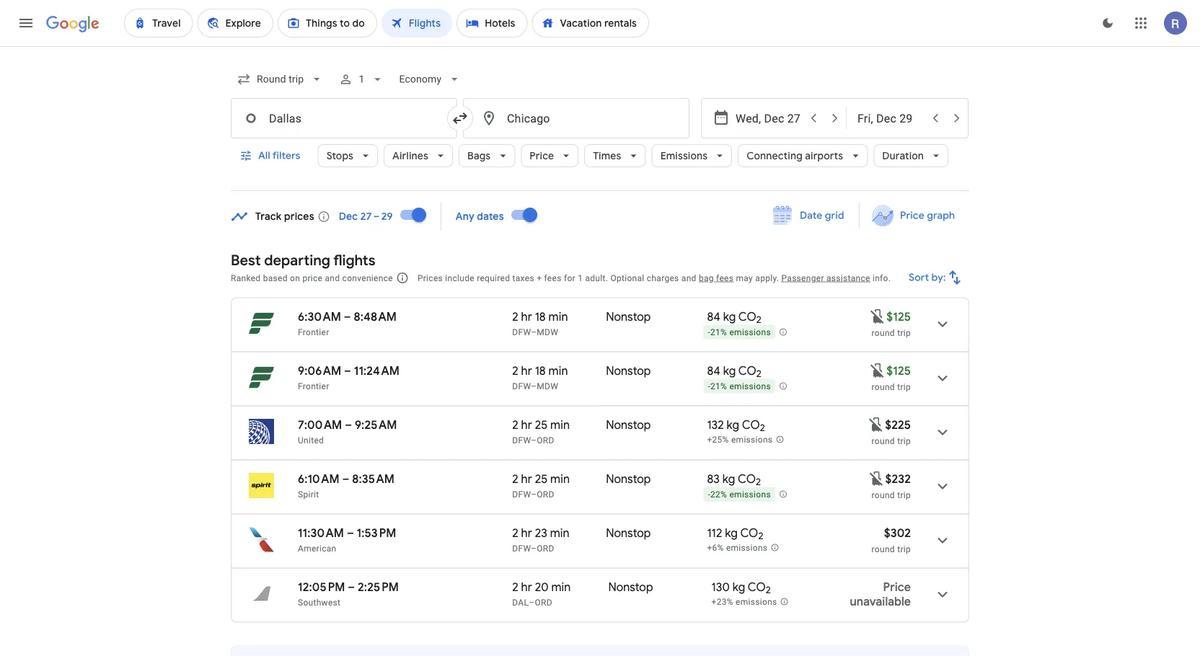Task type: locate. For each thing, give the bounding box(es) containing it.
6 hr from the top
[[522, 580, 533, 595]]

1 vertical spatial $125
[[887, 364, 912, 379]]

2 round trip from the top
[[872, 382, 912, 392]]

1 dfw from the top
[[513, 327, 531, 337]]

1 horizontal spatial fees
[[717, 273, 734, 283]]

mdw for 11:24 am
[[537, 381, 559, 392]]

1 vertical spatial 2 hr 18 min dfw – mdw
[[513, 364, 568, 392]]

1 vertical spatial mdw
[[537, 381, 559, 392]]

– inside 9:06 am – 11:24 am frontier
[[344, 364, 351, 379]]

min for 8:35 am
[[551, 472, 570, 487]]

2 round from the top
[[872, 382, 896, 392]]

1 hr from the top
[[522, 310, 533, 324]]

- for 11:24 am
[[708, 382, 711, 392]]

6:30 am
[[298, 310, 341, 324]]

2 total duration 2 hr 25 min. element from the top
[[513, 472, 607, 489]]

trip down $225 text field
[[898, 436, 912, 446]]

round down $225 text field
[[872, 436, 896, 446]]

1 vertical spatial 84 kg co 2
[[708, 364, 762, 380]]

2 dfw from the top
[[513, 381, 531, 392]]

0 horizontal spatial fees
[[545, 273, 562, 283]]

round down '$232'
[[872, 490, 896, 501]]

taxes
[[513, 273, 535, 283]]

round trip down $225 text field
[[872, 436, 912, 446]]

total duration 2 hr 18 min. element for 11:24 am
[[513, 364, 607, 381]]

co inside 83 kg co 2
[[738, 472, 756, 487]]

round trip down $125 text field on the bottom of the page
[[872, 382, 912, 392]]

0 horizontal spatial and
[[325, 273, 340, 283]]

3 round trip from the top
[[872, 436, 912, 446]]

1 vertical spatial total duration 2 hr 18 min. element
[[513, 364, 607, 381]]

1 vertical spatial 2 hr 25 min dfw – ord
[[513, 472, 570, 500]]

0 vertical spatial 21%
[[711, 328, 728, 338]]

4 round from the top
[[872, 490, 896, 501]]

round down $125 text field on the bottom of the page
[[872, 382, 896, 392]]

prices include required taxes + fees for 1 adult. optional charges and bag fees may apply. passenger assistance
[[418, 273, 871, 283]]

co inside 112 kg co 2
[[741, 526, 759, 541]]

flight details. leaves dallas/fort worth international airport at 7:00 am on wednesday, december 27 and arrives at o'hare international airport at 9:25 am on wednesday, december 27. image
[[926, 415, 961, 450]]

price inside button
[[901, 209, 925, 222]]

84 kg co 2 up 132 kg co 2
[[708, 364, 762, 380]]

$125 left flight details. leaves dallas/fort worth international airport at 9:06 am on wednesday, december 27 and arrives at chicago midway international airport at 11:24 am on wednesday, december 27. image
[[887, 364, 912, 379]]

132
[[708, 418, 724, 433]]

–
[[344, 310, 351, 324], [531, 327, 537, 337], [344, 364, 351, 379], [531, 381, 537, 392], [345, 418, 352, 433], [531, 436, 537, 446], [342, 472, 350, 487], [531, 490, 537, 500], [347, 526, 354, 541], [531, 544, 537, 554], [348, 580, 355, 595], [529, 598, 535, 608]]

1 mdw from the top
[[537, 327, 559, 337]]

learn more about tracked prices image
[[317, 210, 330, 223]]

leaves dallas/fort worth international airport at 6:10 am on wednesday, december 27 and arrives at o'hare international airport at 8:35 am on wednesday, december 27. element
[[298, 472, 395, 487]]

-21% emissions
[[708, 328, 771, 338], [708, 382, 771, 392]]

+
[[537, 273, 542, 283]]

0 vertical spatial 2 hr 18 min dfw – mdw
[[513, 310, 568, 337]]

1 $125 from the top
[[887, 310, 912, 324]]

83
[[708, 472, 720, 487]]

round trip
[[872, 328, 912, 338], [872, 382, 912, 392], [872, 436, 912, 446], [872, 490, 912, 501]]

Departure time: 7:00 AM. text field
[[298, 418, 342, 433]]

2 84 from the top
[[708, 364, 721, 379]]

0 vertical spatial 18
[[535, 310, 546, 324]]

frontier down 9:06 am
[[298, 381, 329, 392]]

dfw
[[513, 327, 531, 337], [513, 381, 531, 392], [513, 436, 531, 446], [513, 490, 531, 500], [513, 544, 531, 554]]

Departure time: 12:05 PM. text field
[[298, 580, 345, 595]]

0 vertical spatial -21% emissions
[[708, 328, 771, 338]]

-21% emissions down may
[[708, 328, 771, 338]]

0 vertical spatial this price for this flight doesn't include overhead bin access. if you need a carry-on bag, use the bags filter to update prices. image
[[870, 362, 887, 379]]

1 2 hr 25 min dfw – ord from the top
[[513, 418, 570, 446]]

flight details. leaves dallas/fort worth international airport at 6:30 am on wednesday, december 27 and arrives at chicago midway international airport at 8:48 am on wednesday, december 27. image
[[926, 307, 961, 342]]

1 horizontal spatial 1
[[578, 273, 583, 283]]

track
[[255, 210, 282, 223]]

kg
[[724, 310, 736, 324], [724, 364, 736, 379], [727, 418, 740, 433], [723, 472, 736, 487], [726, 526, 738, 541], [733, 580, 746, 595]]

None text field
[[231, 98, 458, 139]]

on
[[290, 273, 300, 283]]

2 hr from the top
[[522, 364, 533, 379]]

Departure time: 6:30 AM. text field
[[298, 310, 341, 324]]

0 vertical spatial price
[[530, 149, 554, 162]]

dfw for 9:25 am
[[513, 436, 531, 446]]

nonstop flight. element for 8:35 am
[[607, 472, 651, 489]]

2 hr 18 min dfw – mdw
[[513, 310, 568, 337], [513, 364, 568, 392]]

co up +25% emissions
[[742, 418, 760, 433]]

1 vertical spatial this price for this flight doesn't include overhead bin access. if you need a carry-on bag, use the bags filter to update prices. image
[[868, 416, 886, 434]]

Departure time: 9:06 AM. text field
[[298, 364, 342, 379]]

25 for 9:25 am
[[535, 418, 548, 433]]

co for 2:25 pm
[[748, 580, 766, 595]]

hr for 9:25 am
[[522, 418, 533, 433]]

sort by:
[[910, 271, 947, 284]]

price inside popup button
[[530, 149, 554, 162]]

- up 132
[[708, 382, 711, 392]]

frontier down 6:30 am
[[298, 327, 329, 337]]

dfw inside 2 hr 23 min dfw – ord
[[513, 544, 531, 554]]

25 for 8:35 am
[[535, 472, 548, 487]]

None search field
[[231, 62, 970, 191]]

united
[[298, 436, 324, 446]]

9:06 am – 11:24 am frontier
[[298, 364, 400, 392]]

mdw for 8:48 am
[[537, 327, 559, 337]]

2 2 hr 18 min dfw – mdw from the top
[[513, 364, 568, 392]]

1 vertical spatial -
[[708, 382, 711, 392]]

2 -21% emissions from the top
[[708, 382, 771, 392]]

-22% emissions
[[708, 490, 771, 500]]

2 inside 130 kg co 2
[[766, 585, 771, 597]]

1 round from the top
[[872, 328, 896, 338]]

1 horizontal spatial and
[[682, 273, 697, 283]]

min inside 2 hr 23 min dfw – ord
[[550, 526, 570, 541]]

prices
[[284, 210, 315, 223]]

2 84 kg co 2 from the top
[[708, 364, 762, 380]]

co down may
[[739, 310, 757, 324]]

kg down bag fees button
[[724, 310, 736, 324]]

co up +6% emissions
[[741, 526, 759, 541]]

kg inside 83 kg co 2
[[723, 472, 736, 487]]

-
[[708, 328, 711, 338], [708, 382, 711, 392], [708, 490, 711, 500]]

+6%
[[708, 544, 724, 554]]

1 total duration 2 hr 25 min. element from the top
[[513, 418, 607, 435]]

18 for 8:48 am
[[535, 310, 546, 324]]

1 trip from the top
[[898, 328, 912, 338]]

min inside 2 hr 20 min dal – ord
[[552, 580, 571, 595]]

1 25 from the top
[[535, 418, 548, 433]]

emissions down 132 kg co 2
[[732, 435, 773, 445]]

None field
[[231, 66, 330, 92], [394, 66, 468, 92], [231, 66, 330, 92], [394, 66, 468, 92]]

round trip down '$232'
[[872, 490, 912, 501]]

130
[[712, 580, 730, 595]]

+25% emissions
[[708, 435, 773, 445]]

all
[[258, 149, 270, 162]]

0 vertical spatial 84 kg co 2
[[708, 310, 762, 326]]

21% up 132
[[711, 382, 728, 392]]

co for 8:48 am
[[739, 310, 757, 324]]

nonstop
[[607, 310, 651, 324], [607, 364, 651, 379], [607, 418, 651, 433], [607, 472, 651, 487], [607, 526, 651, 541], [609, 580, 654, 595]]

2 hr 18 min dfw – mdw for 11:24 am
[[513, 364, 568, 392]]

232 US dollars text field
[[886, 472, 912, 487]]

emissions up 132 kg co 2
[[730, 382, 771, 392]]

ord inside 2 hr 23 min dfw – ord
[[537, 544, 555, 554]]

this price for this flight doesn't include overhead bin access. if you need a carry-on bag, use the bags filter to update prices. image for $125
[[870, 362, 887, 379]]

dfw for 11:24 am
[[513, 381, 531, 392]]

4 dfw from the top
[[513, 490, 531, 500]]

change appearance image
[[1091, 6, 1126, 40]]

1 vertical spatial total duration 2 hr 25 min. element
[[513, 472, 607, 489]]

3 trip from the top
[[898, 436, 912, 446]]

1 2 hr 18 min dfw – mdw from the top
[[513, 310, 568, 337]]

hr
[[522, 310, 533, 324], [522, 364, 533, 379], [522, 418, 533, 433], [522, 472, 533, 487], [522, 526, 533, 541], [522, 580, 533, 595]]

$302 round trip
[[872, 526, 912, 555]]

price left graph
[[901, 209, 925, 222]]

21%
[[711, 328, 728, 338], [711, 382, 728, 392]]

airlines
[[393, 149, 429, 162]]

co inside 130 kg co 2
[[748, 580, 766, 595]]

round inside $302 round trip
[[872, 545, 896, 555]]

Arrival time: 8:35 AM. text field
[[352, 472, 395, 487]]

hr for 2:25 pm
[[522, 580, 533, 595]]

2 total duration 2 hr 18 min. element from the top
[[513, 364, 607, 381]]

3 dfw from the top
[[513, 436, 531, 446]]

swap origin and destination. image
[[452, 110, 469, 127]]

2 $125 from the top
[[887, 364, 912, 379]]

emissions
[[730, 328, 771, 338], [730, 382, 771, 392], [732, 435, 773, 445], [730, 490, 771, 500], [727, 544, 768, 554], [736, 598, 778, 608]]

trip down $125 text field on the bottom of the page
[[898, 382, 912, 392]]

11:30 am – 1:53 pm american
[[298, 526, 397, 554]]

0 vertical spatial $125
[[887, 310, 912, 324]]

$225
[[886, 418, 912, 433]]

1 vertical spatial 84
[[708, 364, 721, 379]]

ranked based on price and convenience
[[231, 273, 393, 283]]

kg for 9:25 am
[[727, 418, 740, 433]]

co inside 132 kg co 2
[[742, 418, 760, 433]]

co
[[739, 310, 757, 324], [739, 364, 757, 379], [742, 418, 760, 433], [738, 472, 756, 487], [741, 526, 759, 541], [748, 580, 766, 595]]

passenger
[[782, 273, 825, 283]]

21% for 11:24 am
[[711, 382, 728, 392]]

hr inside 2 hr 23 min dfw – ord
[[522, 526, 533, 541]]

– inside 7:00 am – 9:25 am united
[[345, 418, 352, 433]]

1 vertical spatial -21% emissions
[[708, 382, 771, 392]]

0 vertical spatial -
[[708, 328, 711, 338]]

84 kg co 2 for 11:24 am
[[708, 364, 762, 380]]

flight details. leaves dallas/fort worth international airport at 6:10 am on wednesday, december 27 and arrives at o'hare international airport at 8:35 am on wednesday, december 27. image
[[926, 469, 961, 504]]

kg inside 132 kg co 2
[[727, 418, 740, 433]]

and left bag
[[682, 273, 697, 283]]

84 down bag fees button
[[708, 310, 721, 324]]

and right price
[[325, 273, 340, 283]]

kg for 1:53 pm
[[726, 526, 738, 541]]

duration button
[[874, 139, 949, 173]]

total duration 2 hr 25 min. element for 83
[[513, 472, 607, 489]]

hr inside 2 hr 20 min dal – ord
[[522, 580, 533, 595]]

1 84 kg co 2 from the top
[[708, 310, 762, 326]]

- for 8:35 am
[[708, 490, 711, 500]]

adult.
[[586, 273, 609, 283]]

round trip down 125 us dollars text field
[[872, 328, 912, 338]]

kg up +23% emissions
[[733, 580, 746, 595]]

all filters button
[[231, 139, 312, 173]]

5 hr from the top
[[522, 526, 533, 541]]

min
[[549, 310, 568, 324], [549, 364, 568, 379], [551, 418, 570, 433], [551, 472, 570, 487], [550, 526, 570, 541], [552, 580, 571, 595]]

1 vertical spatial frontier
[[298, 381, 329, 392]]

2 inside 2 hr 23 min dfw – ord
[[513, 526, 519, 541]]

fees right bag
[[717, 273, 734, 283]]

dfw for 8:48 am
[[513, 327, 531, 337]]

1 21% from the top
[[711, 328, 728, 338]]

trip down "$302" at right bottom
[[898, 545, 912, 555]]

2 2 hr 25 min dfw – ord from the top
[[513, 472, 570, 500]]

1 inside popup button
[[359, 73, 365, 85]]

2 - from the top
[[708, 382, 711, 392]]

21% down bag fees button
[[711, 328, 728, 338]]

kg up +6% emissions
[[726, 526, 738, 541]]

None text field
[[463, 98, 690, 139]]

18 for 11:24 am
[[535, 364, 546, 379]]

0 vertical spatial 1
[[359, 73, 365, 85]]

round down '$302' text box
[[872, 545, 896, 555]]

price for price
[[530, 149, 554, 162]]

1 vertical spatial price
[[901, 209, 925, 222]]

trip for 8:48 am
[[898, 328, 912, 338]]

kg inside 112 kg co 2
[[726, 526, 738, 541]]

fees right +
[[545, 273, 562, 283]]

2 21% from the top
[[711, 382, 728, 392]]

1 - from the top
[[708, 328, 711, 338]]

ord for 9:25 am
[[537, 436, 555, 446]]

hr for 1:53 pm
[[522, 526, 533, 541]]

total duration 2 hr 20 min. element
[[513, 580, 609, 597]]

1
[[359, 73, 365, 85], [578, 273, 583, 283]]

this price for this flight doesn't include overhead bin access. if you need a carry-on bag, use the bags filter to update prices. image
[[870, 308, 887, 325]]

price unavailable
[[851, 580, 912, 610]]

5 trip from the top
[[898, 545, 912, 555]]

trip down '$232'
[[898, 490, 912, 501]]

this price for this flight doesn't include overhead bin access. if you need a carry-on bag, use the bags filter to update prices. image
[[870, 362, 887, 379], [868, 416, 886, 434], [869, 470, 886, 488]]

kg up +25% emissions
[[727, 418, 740, 433]]

hr for 8:48 am
[[522, 310, 533, 324]]

4 trip from the top
[[898, 490, 912, 501]]

spirit
[[298, 490, 319, 500]]

price for price graph
[[901, 209, 925, 222]]

co up 132 kg co 2
[[739, 364, 757, 379]]

best departing flights
[[231, 251, 376, 270]]

frontier inside the 6:30 am – 8:48 am frontier
[[298, 327, 329, 337]]

kg inside 130 kg co 2
[[733, 580, 746, 595]]

main menu image
[[17, 14, 35, 32]]

1:53 pm
[[357, 526, 397, 541]]

2 vertical spatial price
[[884, 580, 912, 595]]

price right bags popup button
[[530, 149, 554, 162]]

2 vertical spatial -
[[708, 490, 711, 500]]

2 vertical spatial this price for this flight doesn't include overhead bin access. if you need a carry-on bag, use the bags filter to update prices. image
[[869, 470, 886, 488]]

0 vertical spatial total duration 2 hr 18 min. element
[[513, 310, 607, 327]]

112
[[708, 526, 723, 541]]

84 kg co 2 down may
[[708, 310, 762, 326]]

4 round trip from the top
[[872, 490, 912, 501]]

stops
[[327, 149, 354, 162]]

kg up 132 kg co 2
[[724, 364, 736, 379]]

2 25 from the top
[[535, 472, 548, 487]]

duration
[[883, 149, 925, 162]]

connecting
[[747, 149, 803, 162]]

ord inside 2 hr 20 min dal – ord
[[535, 598, 553, 608]]

1 vertical spatial 18
[[535, 364, 546, 379]]

Departure time: 11:30 AM. text field
[[298, 526, 344, 541]]

round down this price for this flight doesn't include overhead bin access. if you need a carry-on bag, use the bags filter to update prices. image
[[872, 328, 896, 338]]

3 hr from the top
[[522, 418, 533, 433]]

total duration 2 hr 25 min. element
[[513, 418, 607, 435], [513, 472, 607, 489]]

find the best price region
[[231, 198, 970, 240]]

3 - from the top
[[708, 490, 711, 500]]

0 horizontal spatial 1
[[359, 73, 365, 85]]

1 vertical spatial 25
[[535, 472, 548, 487]]

8:35 am
[[352, 472, 395, 487]]

leaves dallas love field at 12:05 pm on wednesday, december 27 and arrives at o'hare international airport at 2:25 pm on wednesday, december 27. element
[[298, 580, 399, 595]]

co up -22% emissions
[[738, 472, 756, 487]]

2
[[513, 310, 519, 324], [757, 314, 762, 326], [513, 364, 519, 379], [757, 368, 762, 380], [513, 418, 519, 433], [760, 422, 766, 435], [513, 472, 519, 487], [756, 476, 761, 489], [513, 526, 519, 541], [759, 531, 764, 543], [513, 580, 519, 595], [766, 585, 771, 597]]

1 round trip from the top
[[872, 328, 912, 338]]

11:30 am
[[298, 526, 344, 541]]

0 vertical spatial 2 hr 25 min dfw – ord
[[513, 418, 570, 446]]

kg for 11:24 am
[[724, 364, 736, 379]]

price inside price unavailable
[[884, 580, 912, 595]]

-21% emissions for 8:48 am
[[708, 328, 771, 338]]

2 18 from the top
[[535, 364, 546, 379]]

11:24 am
[[354, 364, 400, 379]]

co for 9:25 am
[[742, 418, 760, 433]]

$125 down sort on the right of the page
[[887, 310, 912, 324]]

0 vertical spatial 25
[[535, 418, 548, 433]]

trip
[[898, 328, 912, 338], [898, 382, 912, 392], [898, 436, 912, 446], [898, 490, 912, 501], [898, 545, 912, 555]]

nonstop flight. element for 11:24 am
[[607, 364, 651, 381]]

flights
[[334, 251, 376, 270]]

total duration 2 hr 25 min. element for 132
[[513, 418, 607, 435]]

frontier inside 9:06 am – 11:24 am frontier
[[298, 381, 329, 392]]

nonstop flight. element
[[607, 310, 651, 327], [607, 364, 651, 381], [607, 418, 651, 435], [607, 472, 651, 489], [607, 526, 651, 543], [609, 580, 654, 597]]

frontier for 9:06 am
[[298, 381, 329, 392]]

3 round from the top
[[872, 436, 896, 446]]

kg right 83
[[723, 472, 736, 487]]

price
[[530, 149, 554, 162], [901, 209, 925, 222], [884, 580, 912, 595]]

1 18 from the top
[[535, 310, 546, 324]]

price left flight details. leaves dallas love field at 12:05 pm on wednesday, december 27 and arrives at o'hare international airport at 2:25 pm on wednesday, december 27. icon in the right bottom of the page
[[884, 580, 912, 595]]

0 vertical spatial total duration 2 hr 25 min. element
[[513, 418, 607, 435]]

co for 11:24 am
[[739, 364, 757, 379]]

0 vertical spatial mdw
[[537, 327, 559, 337]]

2 hr 25 min dfw – ord
[[513, 418, 570, 446], [513, 472, 570, 500]]

2 mdw from the top
[[537, 381, 559, 392]]

trip for 11:24 am
[[898, 382, 912, 392]]

2 frontier from the top
[[298, 381, 329, 392]]

1 fees from the left
[[545, 273, 562, 283]]

1 frontier from the top
[[298, 327, 329, 337]]

total duration 2 hr 18 min. element
[[513, 310, 607, 327], [513, 364, 607, 381]]

trip down 125 us dollars text field
[[898, 328, 912, 338]]

graph
[[928, 209, 956, 222]]

all filters
[[258, 149, 301, 162]]

5 dfw from the top
[[513, 544, 531, 554]]

1 84 from the top
[[708, 310, 721, 324]]

kg for 8:35 am
[[723, 472, 736, 487]]

connecting airports button
[[738, 139, 869, 173]]

2 hr 18 min dfw – mdw for 8:48 am
[[513, 310, 568, 337]]

84 up 132
[[708, 364, 721, 379]]

+23% emissions
[[712, 598, 778, 608]]

2 trip from the top
[[898, 382, 912, 392]]

1 vertical spatial 21%
[[711, 382, 728, 392]]

Arrival time: 11:24 AM. text field
[[354, 364, 400, 379]]

- down 83
[[708, 490, 711, 500]]

- down bag
[[708, 328, 711, 338]]

american
[[298, 544, 337, 554]]

1 total duration 2 hr 18 min. element from the top
[[513, 310, 607, 327]]

-21% emissions up 132 kg co 2
[[708, 382, 771, 392]]

0 vertical spatial 84
[[708, 310, 721, 324]]

price graph button
[[863, 203, 967, 229]]

5 round from the top
[[872, 545, 896, 555]]

2:25 pm
[[358, 580, 399, 595]]

1 vertical spatial 1
[[578, 273, 583, 283]]

1 -21% emissions from the top
[[708, 328, 771, 338]]

4 hr from the top
[[522, 472, 533, 487]]

25
[[535, 418, 548, 433], [535, 472, 548, 487]]

trip for 8:35 am
[[898, 490, 912, 501]]

2 inside 83 kg co 2
[[756, 476, 761, 489]]

nonstop for 11:24 am
[[607, 364, 651, 379]]

0 vertical spatial frontier
[[298, 327, 329, 337]]

co up +23% emissions
[[748, 580, 766, 595]]

none search field containing all filters
[[231, 62, 970, 191]]

leaves dallas/fort worth international airport at 6:30 am on wednesday, december 27 and arrives at chicago midway international airport at 8:48 am on wednesday, december 27. element
[[298, 310, 397, 324]]



Task type: describe. For each thing, give the bounding box(es) containing it.
bags
[[468, 149, 491, 162]]

– inside the 6:30 am – 8:48 am frontier
[[344, 310, 351, 324]]

min for 1:53 pm
[[550, 526, 570, 541]]

+23%
[[712, 598, 734, 608]]

ord for 8:35 am
[[537, 490, 555, 500]]

round trip for 9:25 am
[[872, 436, 912, 446]]

emissions down may
[[730, 328, 771, 338]]

airports
[[806, 149, 844, 162]]

date grid button
[[763, 203, 857, 229]]

round trip for 11:24 am
[[872, 382, 912, 392]]

dec
[[339, 210, 358, 223]]

2 fees from the left
[[717, 273, 734, 283]]

times
[[593, 149, 622, 162]]

– inside 12:05 pm – 2:25 pm southwest
[[348, 580, 355, 595]]

6:30 am – 8:48 am frontier
[[298, 310, 397, 337]]

$232
[[886, 472, 912, 487]]

grid
[[826, 209, 845, 222]]

sort
[[910, 271, 930, 284]]

dfw for 1:53 pm
[[513, 544, 531, 554]]

flight details. leaves dallas/fort worth international airport at 9:06 am on wednesday, december 27 and arrives at chicago midway international airport at 11:24 am on wednesday, december 27. image
[[926, 361, 961, 396]]

nonstop flight. element for 9:25 am
[[607, 418, 651, 435]]

frontier for 6:30 am
[[298, 327, 329, 337]]

for
[[564, 273, 576, 283]]

total duration 2 hr 18 min. element for 8:48 am
[[513, 310, 607, 327]]

9:25 am
[[355, 418, 397, 433]]

ranked
[[231, 273, 261, 283]]

min for 9:25 am
[[551, 418, 570, 433]]

leaves dallas/fort worth international airport at 9:06 am on wednesday, december 27 and arrives at chicago midway international airport at 11:24 am on wednesday, december 27. element
[[298, 364, 400, 379]]

bag
[[699, 273, 714, 283]]

ord for 1:53 pm
[[537, 544, 555, 554]]

302 US dollars text field
[[885, 526, 912, 541]]

hr for 11:24 am
[[522, 364, 533, 379]]

best departing flights main content
[[231, 198, 970, 657]]

Departure text field
[[736, 99, 803, 138]]

Return text field
[[858, 99, 925, 138]]

required
[[477, 273, 510, 283]]

passenger assistance button
[[782, 273, 871, 283]]

emissions down 112 kg co 2
[[727, 544, 768, 554]]

Arrival time: 8:48 AM. text field
[[354, 310, 397, 324]]

trip for 9:25 am
[[898, 436, 912, 446]]

emissions down 83 kg co 2
[[730, 490, 771, 500]]

dfw for 8:35 am
[[513, 490, 531, 500]]

2 inside 2 hr 20 min dal – ord
[[513, 580, 519, 595]]

6:10 am
[[298, 472, 340, 487]]

$125 for 11:24 am
[[887, 364, 912, 379]]

emissions down 130 kg co 2 at the bottom right of the page
[[736, 598, 778, 608]]

unavailable
[[851, 595, 912, 610]]

filters
[[273, 149, 301, 162]]

-21% emissions for 11:24 am
[[708, 382, 771, 392]]

connecting airports
[[747, 149, 844, 162]]

flight details. leaves dallas love field at 12:05 pm on wednesday, december 27 and arrives at o'hare international airport at 2:25 pm on wednesday, december 27. image
[[926, 578, 961, 612]]

+6% emissions
[[708, 544, 768, 554]]

83 kg co 2
[[708, 472, 761, 489]]

optional
[[611, 273, 645, 283]]

round for 8:35 am
[[872, 490, 896, 501]]

kg for 2:25 pm
[[733, 580, 746, 595]]

2 inside 132 kg co 2
[[760, 422, 766, 435]]

flight details. leaves dallas/fort worth international airport at 11:30 am on wednesday, december 27 and arrives at o'hare international airport at 1:53 pm on wednesday, december 27. image
[[926, 524, 961, 558]]

date grid
[[800, 209, 845, 222]]

may
[[737, 273, 754, 283]]

none text field inside search field
[[231, 98, 458, 139]]

2 hr 23 min dfw – ord
[[513, 526, 570, 554]]

times button
[[585, 139, 646, 173]]

nonstop flight. element for 8:48 am
[[607, 310, 651, 327]]

Arrival time: 1:53 PM. text field
[[357, 526, 397, 541]]

round for 8:48 am
[[872, 328, 896, 338]]

132 kg co 2
[[708, 418, 766, 435]]

convenience
[[343, 273, 393, 283]]

loading results progress bar
[[0, 46, 1201, 49]]

kg for 8:48 am
[[724, 310, 736, 324]]

hr for 8:35 am
[[522, 472, 533, 487]]

round trip for 8:35 am
[[872, 490, 912, 501]]

co for 8:35 am
[[738, 472, 756, 487]]

– inside 2 hr 20 min dal – ord
[[529, 598, 535, 608]]

Arrival time: 2:25 PM. text field
[[358, 580, 399, 595]]

any
[[456, 210, 475, 223]]

$125 for 8:48 am
[[887, 310, 912, 324]]

1 button
[[333, 62, 391, 97]]

125 US dollars text field
[[887, 310, 912, 324]]

southwest
[[298, 598, 341, 608]]

price for price unavailable
[[884, 580, 912, 595]]

12:05 pm – 2:25 pm southwest
[[298, 580, 399, 608]]

84 for 11:24 am
[[708, 364, 721, 379]]

2 hr 25 min dfw – ord for 9:25 am
[[513, 418, 570, 446]]

2 and from the left
[[682, 273, 697, 283]]

min for 11:24 am
[[549, 364, 568, 379]]

nonstop for 1:53 pm
[[607, 526, 651, 541]]

2 hr 20 min dal – ord
[[513, 580, 571, 608]]

dates
[[477, 210, 504, 223]]

leaves dallas/fort worth international airport at 11:30 am on wednesday, december 27 and arrives at o'hare international airport at 1:53 pm on wednesday, december 27. element
[[298, 526, 397, 541]]

dec 27 – 29
[[339, 210, 393, 223]]

price graph
[[901, 209, 956, 222]]

– inside 6:10 am – 8:35 am spirit
[[342, 472, 350, 487]]

prices
[[418, 273, 443, 283]]

total duration 2 hr 23 min. element
[[513, 526, 607, 543]]

– inside 2 hr 23 min dfw – ord
[[531, 544, 537, 554]]

departing
[[264, 251, 330, 270]]

1 and from the left
[[325, 273, 340, 283]]

emissions button
[[652, 139, 733, 173]]

min for 8:48 am
[[549, 310, 568, 324]]

nonstop flight. element for 2:25 pm
[[609, 580, 654, 597]]

airlines button
[[384, 139, 453, 173]]

84 kg co 2 for 8:48 am
[[708, 310, 762, 326]]

2 inside 112 kg co 2
[[759, 531, 764, 543]]

track prices
[[255, 210, 315, 223]]

nonstop for 2:25 pm
[[609, 580, 654, 595]]

12:05 pm
[[298, 580, 345, 595]]

this price for this flight doesn't include overhead bin access. if you need a carry-on bag, use the bags filter to update prices. image for $232
[[869, 470, 886, 488]]

7:00 am
[[298, 418, 342, 433]]

2 hr 25 min dfw – ord for 8:35 am
[[513, 472, 570, 500]]

9:06 am
[[298, 364, 342, 379]]

27 – 29
[[361, 210, 393, 223]]

130 kg co 2
[[712, 580, 771, 597]]

nonstop for 8:48 am
[[607, 310, 651, 324]]

Arrival time: 9:25 AM. text field
[[355, 418, 397, 433]]

nonstop for 8:35 am
[[607, 472, 651, 487]]

round for 9:25 am
[[872, 436, 896, 446]]

6:10 am – 8:35 am spirit
[[298, 472, 395, 500]]

co for 1:53 pm
[[741, 526, 759, 541]]

price
[[303, 273, 323, 283]]

7:00 am – 9:25 am united
[[298, 418, 397, 446]]

this price for this flight doesn't include overhead bin access. if you need a carry-on bag, use the bags filter to update prices. image for $225
[[868, 416, 886, 434]]

1 inside best departing flights main content
[[578, 273, 583, 283]]

225 US dollars text field
[[886, 418, 912, 433]]

learn more about ranking image
[[396, 272, 409, 285]]

nonstop flight. element for 1:53 pm
[[607, 526, 651, 543]]

assistance
[[827, 273, 871, 283]]

21% for 8:48 am
[[711, 328, 728, 338]]

- for 8:48 am
[[708, 328, 711, 338]]

+25%
[[708, 435, 729, 445]]

ord for 2:25 pm
[[535, 598, 553, 608]]

date
[[800, 209, 823, 222]]

leaves dallas/fort worth international airport at 7:00 am on wednesday, december 27 and arrives at o'hare international airport at 9:25 am on wednesday, december 27. element
[[298, 418, 397, 433]]

emissions
[[661, 149, 708, 162]]

trip inside $302 round trip
[[898, 545, 912, 555]]

– inside the 11:30 am – 1:53 pm american
[[347, 526, 354, 541]]

20
[[535, 580, 549, 595]]

charges
[[647, 273, 680, 283]]

$302
[[885, 526, 912, 541]]

min for 2:25 pm
[[552, 580, 571, 595]]

best
[[231, 251, 261, 270]]

Departure time: 6:10 AM. text field
[[298, 472, 340, 487]]

sort by: button
[[904, 261, 970, 295]]

by:
[[932, 271, 947, 284]]

84 for 8:48 am
[[708, 310, 721, 324]]

bags button
[[459, 139, 516, 173]]

any dates
[[456, 210, 504, 223]]

round trip for 8:48 am
[[872, 328, 912, 338]]

nonstop for 9:25 am
[[607, 418, 651, 433]]

based
[[263, 273, 288, 283]]

23
[[535, 526, 548, 541]]

125 US dollars text field
[[887, 364, 912, 379]]

round for 11:24 am
[[872, 382, 896, 392]]

include
[[446, 273, 475, 283]]

apply.
[[756, 273, 780, 283]]



Task type: vqa. For each thing, say whether or not it's contained in the screenshot.


